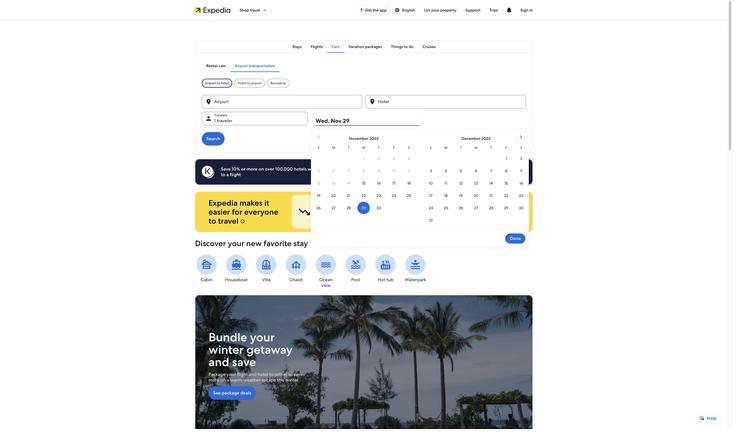 Task type: locate. For each thing, give the bounding box(es) containing it.
0 horizontal spatial 2023
[[369, 136, 378, 141]]

view
[[321, 283, 331, 289]]

0 vertical spatial on
[[259, 166, 264, 172]]

w for november
[[362, 146, 365, 150]]

prices
[[315, 212, 328, 218]]

1 2023 from the left
[[369, 136, 378, 141]]

0 vertical spatial get
[[365, 8, 372, 13]]

previous month image
[[315, 134, 322, 141]]

download the app button image
[[359, 8, 364, 12]]

s down the next month icon
[[520, 146, 522, 150]]

travel left trailing icon
[[250, 8, 260, 13]]

travel sale activities deals image
[[195, 296, 533, 430]]

2 w from the left
[[474, 146, 478, 150]]

0 horizontal spatial bundle
[[209, 330, 247, 346]]

vacation packages link
[[344, 41, 386, 53]]

when
[[416, 166, 427, 172]]

things to do link
[[386, 41, 418, 53]]

s up the you
[[430, 146, 432, 150]]

1 horizontal spatial 29
[[343, 117, 349, 125]]

hotel
[[221, 81, 229, 86], [450, 166, 460, 172], [427, 206, 438, 212], [258, 372, 268, 378]]

see package deals
[[213, 391, 251, 397]]

prices.
[[337, 166, 350, 172]]

1 vertical spatial on
[[220, 378, 226, 384]]

1 vertical spatial bundle
[[209, 330, 247, 346]]

w down november 2023
[[362, 146, 365, 150]]

nov
[[331, 117, 342, 125], [323, 118, 332, 124]]

hot tub
[[378, 277, 393, 283]]

rewards
[[495, 212, 511, 218]]

0 horizontal spatial airport
[[205, 81, 216, 86]]

a
[[446, 166, 449, 172], [226, 172, 229, 178], [227, 378, 229, 384]]

29 right the nov 29
[[343, 117, 349, 125]]

small image
[[395, 8, 400, 13]]

your inside list your property link
[[431, 8, 439, 13]]

airport transportation
[[235, 63, 275, 68]]

1 vertical spatial tab list
[[202, 60, 279, 72]]

to left 10%
[[221, 172, 225, 178]]

cars
[[332, 44, 339, 49]]

villa button
[[255, 255, 278, 283]]

hot tub button
[[374, 255, 397, 283]]

add
[[437, 166, 445, 172]]

roundtrip
[[270, 81, 286, 86]]

1 horizontal spatial bundle
[[396, 206, 410, 212]]

expedia makes it easier for everyone to travel
[[209, 198, 278, 226]]

0 horizontal spatial travel
[[218, 216, 238, 226]]

travel inside expedia makes it easier for everyone to travel
[[218, 216, 238, 226]]

get for get the app
[[365, 8, 372, 13]]

bundle for your
[[209, 330, 247, 346]]

support link
[[461, 5, 485, 15]]

your for list
[[431, 8, 439, 13]]

1 out of 3 element
[[292, 195, 369, 229]]

save
[[221, 166, 231, 172]]

rental
[[206, 63, 218, 68]]

2 out of 3 element
[[372, 195, 449, 229]]

2023
[[369, 136, 378, 141], [481, 136, 491, 141]]

pool button
[[344, 255, 367, 283]]

discover your new favorite stay
[[195, 239, 308, 249]]

29
[[343, 117, 349, 125], [333, 118, 338, 124]]

2 vertical spatial and
[[249, 372, 257, 378]]

f for december 2023
[[505, 146, 507, 150]]

you
[[428, 166, 436, 172]]

travel left xsmall icon
[[218, 216, 238, 226]]

and right miles
[[512, 206, 519, 212]]

t down december 2023
[[490, 146, 492, 150]]

to right this
[[288, 372, 293, 378]]

to right 'up'
[[400, 166, 404, 172]]

discover
[[195, 239, 226, 249]]

2023 for november 2023
[[369, 136, 378, 141]]

1 vertical spatial and
[[209, 355, 229, 370]]

w down december 2023
[[474, 146, 478, 150]]

0 vertical spatial bundle
[[396, 206, 410, 212]]

flight left or
[[230, 172, 241, 178]]

1 horizontal spatial and
[[249, 372, 257, 378]]

chalet
[[289, 277, 303, 283]]

2023 right december
[[481, 136, 491, 141]]

december
[[462, 136, 480, 141]]

a left 10%
[[226, 172, 229, 178]]

3 out of 3 element
[[452, 195, 529, 229]]

1 vertical spatial airport
[[205, 81, 216, 86]]

hotel inside save 10% or more on over 100,000 hotels with member prices. also, members save up to 30% when you add a hotel to a flight
[[450, 166, 460, 172]]

trips link
[[485, 5, 502, 15]]

0 vertical spatial more
[[247, 166, 257, 172]]

1 horizontal spatial airport
[[235, 63, 248, 68]]

2 t from the left
[[378, 146, 380, 150]]

f
[[393, 146, 395, 150], [505, 146, 507, 150]]

up
[[393, 166, 399, 172]]

get inside get alerts if flight prices drop
[[315, 206, 323, 212]]

1 horizontal spatial more
[[247, 166, 257, 172]]

to right + at the right of the page
[[439, 206, 443, 212]]

get left 'alerts'
[[315, 206, 323, 212]]

to down rental cars link
[[217, 81, 220, 86]]

more right or
[[247, 166, 257, 172]]

10%
[[232, 166, 240, 172]]

1 w from the left
[[362, 146, 365, 150]]

2 f from the left
[[505, 146, 507, 150]]

and up package
[[209, 355, 229, 370]]

to inside bundle flight + hotel to save
[[439, 206, 443, 212]]

1 f from the left
[[393, 146, 395, 150]]

expedia
[[209, 198, 238, 208]]

rental cars
[[206, 63, 226, 68]]

member
[[318, 166, 336, 172]]

more inside save 10% or more on over 100,000 hotels with member prices. also, members save up to 30% when you add a hotel to a flight
[[247, 166, 257, 172]]

0 horizontal spatial f
[[393, 146, 395, 150]]

on left warm-
[[220, 378, 226, 384]]

flights
[[311, 44, 323, 49]]

english
[[402, 8, 415, 13]]

0 horizontal spatial and
[[209, 355, 229, 370]]

1 s from the left
[[318, 146, 319, 150]]

one
[[476, 212, 485, 218]]

bundle inside bundle your winter getaway and save package your flight and hotel together to save more on a warm-weather escape this winter.
[[209, 330, 247, 346]]

0 horizontal spatial on
[[220, 378, 226, 384]]

on
[[259, 166, 264, 172], [220, 378, 226, 384]]

4 s from the left
[[520, 146, 522, 150]]

get right 'download the app button' image
[[365, 8, 372, 13]]

houseboat button
[[225, 255, 248, 283]]

100,000
[[275, 166, 293, 172]]

flight right if
[[340, 206, 351, 212]]

and right warm-
[[249, 372, 257, 378]]

hotel inside bundle your winter getaway and save package your flight and hotel together to save more on a warm-weather escape this winter.
[[258, 372, 268, 378]]

0 vertical spatial and
[[512, 206, 519, 212]]

flight
[[230, 172, 241, 178], [340, 206, 351, 212], [411, 206, 422, 212], [237, 372, 248, 378]]

a right add
[[446, 166, 449, 172]]

bundle inside bundle flight + hotel to save
[[396, 206, 410, 212]]

bundle
[[396, 206, 410, 212], [209, 330, 247, 346]]

0 horizontal spatial w
[[362, 146, 365, 150]]

things to do
[[391, 44, 414, 49]]

0 horizontal spatial m
[[332, 146, 335, 150]]

tab list
[[195, 41, 533, 53], [202, 60, 279, 72]]

0 horizontal spatial 29
[[333, 118, 338, 124]]

1 horizontal spatial travel
[[250, 8, 260, 13]]

members
[[362, 166, 382, 172]]

s up 30%
[[408, 146, 410, 150]]

trailing image
[[262, 8, 267, 13]]

1 vertical spatial travel
[[218, 216, 238, 226]]

nov 29
[[323, 118, 338, 124]]

w
[[362, 146, 365, 150], [474, 146, 478, 150]]

hotel right + at the right of the page
[[427, 206, 438, 212]]

a left warm-
[[227, 378, 229, 384]]

cabin
[[201, 277, 213, 283]]

november
[[349, 136, 368, 141]]

save left + at the right of the page
[[396, 212, 405, 218]]

hotel right add
[[450, 166, 460, 172]]

2023 right november
[[369, 136, 378, 141]]

29 right wed,
[[333, 118, 338, 124]]

1 vertical spatial get
[[315, 206, 323, 212]]

to
[[404, 44, 408, 49], [217, 81, 220, 86], [247, 81, 250, 86], [400, 166, 404, 172], [221, 172, 225, 178], [439, 206, 443, 212], [209, 216, 216, 226], [288, 372, 293, 378]]

m up member
[[332, 146, 335, 150]]

m for november 2023
[[332, 146, 335, 150]]

more inside bundle your winter getaway and save package your flight and hotel together to save more on a warm-weather escape this winter.
[[209, 378, 219, 384]]

cabin button
[[195, 255, 218, 283]]

on inside save 10% or more on over 100,000 hotels with member prices. also, members save up to 30% when you add a hotel to a flight
[[259, 166, 264, 172]]

flight up "deals"
[[237, 372, 248, 378]]

on left over
[[259, 166, 264, 172]]

do
[[409, 44, 414, 49]]

makes
[[240, 198, 262, 208]]

save left 'up'
[[383, 166, 392, 172]]

airport up hotel
[[235, 63, 248, 68]]

tab list containing stays
[[195, 41, 533, 53]]

your for discover
[[228, 239, 244, 249]]

airport transportation link
[[230, 60, 279, 72]]

hotel
[[238, 81, 246, 86]]

1 horizontal spatial on
[[259, 166, 264, 172]]

next month image
[[518, 134, 524, 141]]

airline
[[486, 206, 499, 212]]

ocean
[[319, 277, 333, 283]]

flight left + at the right of the page
[[411, 206, 422, 212]]

0 horizontal spatial more
[[209, 378, 219, 384]]

expedia logo image
[[195, 6, 230, 14]]

1 m from the left
[[332, 146, 335, 150]]

more up the see
[[209, 378, 219, 384]]

vacation
[[348, 44, 364, 49]]

save
[[383, 166, 392, 172], [396, 212, 405, 218], [232, 355, 256, 370], [294, 372, 303, 378]]

2 horizontal spatial and
[[512, 206, 519, 212]]

airport down rental in the left of the page
[[205, 81, 216, 86]]

t down november 2023
[[378, 146, 380, 150]]

save inside bundle flight + hotel to save
[[396, 212, 405, 218]]

t down december
[[460, 146, 462, 150]]

1 horizontal spatial m
[[444, 146, 447, 150]]

getaway
[[246, 343, 293, 358]]

2 m from the left
[[444, 146, 447, 150]]

29 inside button
[[333, 118, 338, 124]]

s down previous month icon
[[318, 146, 319, 150]]

hotel left together
[[258, 372, 268, 378]]

1 horizontal spatial get
[[365, 8, 372, 13]]

pool
[[351, 277, 360, 283]]

and inside earn airline miles and one key rewards
[[512, 206, 519, 212]]

save up warm-
[[232, 355, 256, 370]]

m for december 2023
[[444, 146, 447, 150]]

m up add
[[444, 146, 447, 150]]

list your property link
[[420, 5, 461, 15]]

or
[[241, 166, 245, 172]]

the
[[373, 8, 379, 13]]

1 horizontal spatial f
[[505, 146, 507, 150]]

0 vertical spatial travel
[[250, 8, 260, 13]]

things
[[391, 44, 403, 49]]

bundle your winter getaway and save package your flight and hotel together to save more on a warm-weather escape this winter.
[[209, 330, 303, 384]]

to down expedia
[[209, 216, 216, 226]]

t down november
[[348, 146, 350, 150]]

s
[[318, 146, 319, 150], [408, 146, 410, 150], [430, 146, 432, 150], [520, 146, 522, 150]]

a inside bundle your winter getaway and save package your flight and hotel together to save more on a warm-weather escape this winter.
[[227, 378, 229, 384]]

0 horizontal spatial get
[[315, 206, 323, 212]]

2 2023 from the left
[[481, 136, 491, 141]]

0 vertical spatial tab list
[[195, 41, 533, 53]]

1 horizontal spatial 2023
[[481, 136, 491, 141]]

drop
[[329, 212, 339, 218]]

0 vertical spatial airport
[[235, 63, 248, 68]]

1 vertical spatial more
[[209, 378, 219, 384]]

1 horizontal spatial w
[[474, 146, 478, 150]]

flight inside save 10% or more on over 100,000 hotels with member prices. also, members save up to 30% when you add a hotel to a flight
[[230, 172, 241, 178]]

get
[[365, 8, 372, 13], [315, 206, 323, 212]]

tab list containing rental cars
[[202, 60, 279, 72]]



Task type: describe. For each thing, give the bounding box(es) containing it.
key
[[486, 212, 494, 218]]

november 2023
[[349, 136, 378, 141]]

weather
[[244, 378, 260, 384]]

ocean view button
[[314, 255, 337, 289]]

save inside save 10% or more on over 100,000 hotels with member prices. also, members save up to 30% when you add a hotel to a flight
[[383, 166, 392, 172]]

trips
[[489, 8, 498, 13]]

wed, nov 29 button
[[315, 116, 420, 126]]

tub
[[386, 277, 393, 283]]

package
[[209, 372, 225, 378]]

1 traveler
[[214, 118, 232, 124]]

together
[[269, 372, 287, 378]]

deals
[[240, 391, 251, 397]]

cars
[[219, 63, 226, 68]]

hotel inside bundle flight + hotel to save
[[427, 206, 438, 212]]

on inside bundle your winter getaway and save package your flight and hotel together to save more on a warm-weather escape this winter.
[[220, 378, 226, 384]]

get the app link
[[356, 6, 390, 15]]

29 inside button
[[343, 117, 349, 125]]

nov inside button
[[323, 118, 332, 124]]

wed,
[[315, 117, 329, 125]]

1 traveler button
[[202, 112, 308, 126]]

30%
[[405, 166, 415, 172]]

waterpark button
[[404, 255, 427, 283]]

miles
[[500, 206, 510, 212]]

stay
[[293, 239, 308, 249]]

nov 29 button
[[311, 112, 417, 126]]

in
[[529, 8, 533, 13]]

ocean view
[[319, 277, 333, 289]]

package
[[222, 391, 239, 397]]

search button
[[202, 132, 225, 146]]

flight inside bundle flight + hotel to save
[[411, 206, 422, 212]]

warm-
[[230, 378, 244, 384]]

bundle your winter getaway and save main content
[[0, 20, 728, 430]]

everyone
[[244, 207, 278, 217]]

wed, nov 29
[[315, 117, 349, 125]]

support
[[465, 8, 480, 13]]

airport to hotel
[[205, 81, 229, 86]]

flight inside bundle your winter getaway and save package your flight and hotel together to save more on a warm-weather escape this winter.
[[237, 372, 248, 378]]

airport for airport transportation
[[235, 63, 248, 68]]

done
[[510, 236, 521, 242]]

+
[[423, 206, 426, 212]]

shop travel button
[[235, 3, 272, 17]]

f for november 2023
[[393, 146, 395, 150]]

to left do
[[404, 44, 408, 49]]

stays
[[292, 44, 302, 49]]

get for get alerts if flight prices drop
[[315, 206, 323, 212]]

vacation packages
[[348, 44, 382, 49]]

property
[[440, 8, 456, 13]]

chalet button
[[285, 255, 308, 283]]

also,
[[351, 166, 361, 172]]

packages
[[365, 44, 382, 49]]

shop travel
[[239, 8, 260, 13]]

transportation
[[249, 63, 275, 68]]

earn
[[476, 206, 485, 212]]

stays link
[[288, 41, 306, 53]]

4 t from the left
[[490, 146, 492, 150]]

your for bundle
[[250, 330, 275, 346]]

rental cars link
[[202, 60, 230, 72]]

airport for airport to hotel
[[205, 81, 216, 86]]

communication center icon image
[[506, 7, 513, 14]]

bundle for flight
[[396, 206, 410, 212]]

winter
[[209, 343, 244, 358]]

alerts
[[324, 206, 335, 212]]

2023 for december 2023
[[481, 136, 491, 141]]

cruises
[[423, 44, 436, 49]]

3 t from the left
[[460, 146, 462, 150]]

villa
[[262, 277, 270, 283]]

3 s from the left
[[430, 146, 432, 150]]

nov inside button
[[331, 117, 342, 125]]

w for december
[[474, 146, 478, 150]]

2 s from the left
[[408, 146, 410, 150]]

bundle flight + hotel to save
[[396, 206, 443, 218]]

shop
[[239, 8, 249, 13]]

get alerts if flight prices drop
[[315, 206, 351, 218]]

houseboat
[[225, 277, 248, 283]]

over
[[265, 166, 274, 172]]

with
[[308, 166, 317, 172]]

hotel left hotel
[[221, 81, 229, 86]]

hot
[[378, 277, 385, 283]]

sign in
[[520, 8, 533, 13]]

cruises link
[[418, 41, 440, 53]]

travel inside dropdown button
[[250, 8, 260, 13]]

save 10% or more on over 100,000 hotels with member prices. also, members save up to 30% when you add a hotel to a flight
[[221, 166, 460, 178]]

favorite
[[264, 239, 292, 249]]

flight inside get alerts if flight prices drop
[[340, 206, 351, 212]]

sign in button
[[516, 3, 537, 17]]

to right hotel
[[247, 81, 250, 86]]

english button
[[390, 5, 420, 15]]

to inside expedia makes it easier for everyone to travel
[[209, 216, 216, 226]]

hotel to airport
[[238, 81, 261, 86]]

1 t from the left
[[348, 146, 350, 150]]

this
[[277, 378, 284, 384]]

list your property
[[424, 8, 456, 13]]

see package deals link
[[209, 387, 256, 401]]

to inside bundle your winter getaway and save package your flight and hotel together to save more on a warm-weather escape this winter.
[[288, 372, 293, 378]]

get the app
[[365, 8, 387, 13]]

xsmall image
[[240, 220, 245, 224]]

escape
[[262, 378, 276, 384]]

new
[[246, 239, 262, 249]]

save right this
[[294, 372, 303, 378]]



Task type: vqa. For each thing, say whether or not it's contained in the screenshot.
the top 'on'
yes



